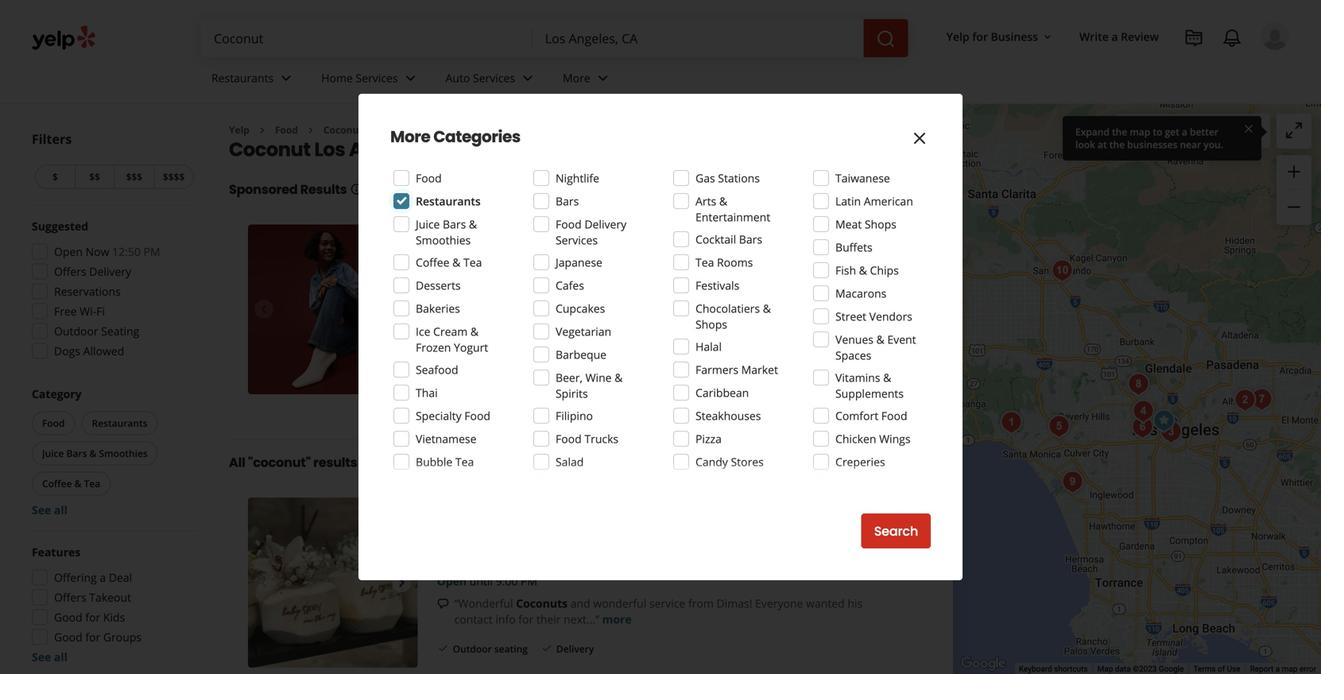 Task type: locate. For each thing, give the bounding box(es) containing it.
1 vertical spatial wine
[[836, 477, 862, 493]]

close image for more categories dialog
[[910, 129, 929, 148]]

a right write
[[1112, 29, 1118, 44]]

stores inside button
[[466, 277, 496, 290]]

everyone
[[755, 596, 803, 611]]

1 vertical spatial juice
[[42, 447, 64, 460]]

2 all from the top
[[54, 650, 67, 665]]

1 vertical spatial see all button
[[32, 650, 67, 665]]

for down good for kids
[[85, 630, 100, 645]]

until for next icon
[[470, 574, 493, 589]]

search inside button
[[874, 522, 918, 540]]

see all down coffee & tea button
[[32, 502, 67, 518]]

new boots up to 55% off stuart weitzman, allsaints, steve madden … read more
[[451, 343, 742, 374]]

delivery inside food delivery services
[[585, 217, 627, 232]]

venues
[[836, 332, 874, 347]]

1 vertical spatial slideshow element
[[248, 498, 418, 668]]

food up salad
[[556, 431, 582, 446]]

0 vertical spatial until
[[470, 301, 493, 316]]

1 horizontal spatial smoothies
[[416, 233, 471, 248]]

0 vertical spatial juice bars & smoothies
[[416, 217, 477, 248]]

close image
[[1243, 121, 1255, 135], [910, 129, 929, 148]]

gas
[[696, 171, 715, 186]]

16 checkmark v2 image for curbside
[[437, 404, 450, 416]]

delivery for offers delivery
[[89, 264, 131, 279]]

1 vertical spatial to
[[531, 343, 543, 358]]

good for good for groups
[[54, 630, 82, 645]]

stores inside more categories dialog
[[731, 454, 764, 469]]

a right report
[[1276, 664, 1280, 674]]

open up cream
[[437, 301, 467, 316]]

0 horizontal spatial outdoor
[[54, 324, 98, 339]]

more
[[714, 359, 742, 374], [602, 612, 632, 627]]

services inside 'link'
[[473, 70, 515, 86]]

outdoor for outdoor seating
[[453, 642, 492, 655]]

1 horizontal spatial coconut
[[323, 123, 363, 136]]

accessories button
[[505, 276, 567, 292]]

angeles, up 16 info v2 icon
[[349, 136, 432, 163]]

see all button
[[32, 502, 67, 518], [32, 650, 67, 665]]

3 star rating image
[[437, 252, 523, 268]]

department stores button
[[573, 276, 670, 292]]

kokonut  cloud kitchen koreatown image
[[1127, 411, 1159, 443]]

16 chevron right v2 image right yelp link
[[256, 124, 269, 137]]

specialty
[[416, 408, 462, 423]]

get
[[1165, 125, 1180, 138]]

to
[[1153, 125, 1163, 138], [531, 343, 543, 358]]

chocolatiers
[[696, 301, 760, 316]]

open up '16 speech v2' image
[[437, 574, 467, 589]]

0 vertical spatial more
[[563, 70, 590, 86]]

zoom in image
[[1285, 162, 1304, 181]]

wine down creperies on the right bottom of page
[[836, 477, 862, 493]]

0 vertical spatial los
[[314, 136, 345, 163]]

1 horizontal spatial search
[[1148, 124, 1183, 139]]

0 horizontal spatial more
[[390, 126, 430, 148]]

restaurants link
[[199, 57, 309, 103]]

0 vertical spatial coffee & tea
[[416, 255, 482, 270]]

tea inside button
[[84, 477, 100, 490]]

0 vertical spatial juice
[[416, 217, 440, 232]]

pm up coconuts at the bottom of page
[[521, 574, 537, 589]]

coffee & tea inside more categories dialog
[[416, 255, 482, 270]]

16 checkmark v2 image down their
[[541, 642, 553, 655]]

yelp inside button
[[947, 29, 970, 44]]

2 16 chevron right v2 image from the left
[[304, 124, 317, 137]]

pm right 12:50
[[143, 244, 160, 259]]

1 horizontal spatial coffee
[[416, 255, 450, 270]]

1 horizontal spatial more
[[714, 359, 742, 374]]

barbeque
[[556, 347, 607, 362]]

pickup
[[496, 404, 527, 417]]

outdoor down contact
[[453, 642, 492, 655]]

to inside new boots up to 55% off stuart weitzman, allsaints, steve madden … read more
[[531, 343, 543, 358]]

2 slideshow element from the top
[[248, 498, 418, 668]]

good down good for kids
[[54, 630, 82, 645]]

auto services link
[[433, 57, 550, 103]]

& inside arts & entertainment
[[719, 194, 728, 209]]

until up "wonderful
[[470, 574, 493, 589]]

stuart
[[451, 359, 482, 374]]

0 vertical spatial see all
[[32, 502, 67, 518]]

coconut
[[323, 123, 363, 136], [229, 136, 311, 163]]

more for more categories
[[390, 126, 430, 148]]

open until 9:00 pm down shoe stores button
[[437, 301, 537, 316]]

taiwanese
[[836, 171, 890, 186]]

& inside button
[[74, 477, 81, 490]]

a for report a map error
[[1276, 664, 1280, 674]]

0 vertical spatial search
[[1148, 124, 1183, 139]]

bars up 3 star rating image
[[443, 217, 466, 232]]

2 see all from the top
[[32, 650, 67, 665]]

nordstrom rack
[[437, 225, 567, 246]]

food down the category on the left of page
[[42, 417, 65, 430]]

more up caribbean at the bottom right
[[714, 359, 742, 374]]

a inside the expand the map to get a better look at the businesses near you.
[[1182, 125, 1188, 138]]

american down salad
[[556, 477, 605, 493]]

1 vertical spatial previous image
[[254, 573, 274, 592]]

food left pickup
[[465, 408, 491, 423]]

map
[[1201, 124, 1224, 139], [1130, 125, 1151, 138], [1282, 664, 1298, 674]]

open until 9:00 pm up "wonderful
[[437, 574, 537, 589]]

1 horizontal spatial map
[[1201, 124, 1224, 139]]

latin american
[[836, 194, 913, 209]]

businesses
[[1128, 138, 1178, 151]]

map for to
[[1130, 125, 1151, 138]]

0 vertical spatial outdoor
[[54, 324, 98, 339]]

bars up coffee & tea button
[[66, 447, 87, 460]]

juice inside juice bars & smoothies
[[416, 217, 440, 232]]

services right auto
[[473, 70, 515, 86]]

fish & chips
[[836, 263, 899, 278]]

1 24 chevron down v2 image from the left
[[277, 69, 296, 88]]

1 vertical spatial outdoor
[[453, 642, 492, 655]]

9:00 down accessories button
[[496, 301, 518, 316]]

vans image
[[1153, 409, 1185, 441]]

stores for shoe stores
[[466, 277, 496, 290]]

1 see all from the top
[[32, 502, 67, 518]]

1 horizontal spatial shops
[[865, 217, 897, 232]]

1 previous image from the top
[[254, 300, 274, 319]]

a right get on the top
[[1182, 125, 1188, 138]]

1 vertical spatial all
[[54, 650, 67, 665]]

coffee & tea up shoe
[[416, 255, 482, 270]]

0 vertical spatial smoothies
[[416, 233, 471, 248]]

previous image
[[254, 300, 274, 319], [254, 573, 274, 592]]

for inside yelp for business button
[[973, 29, 988, 44]]

16 chevron right v2 image for food
[[256, 124, 269, 137]]

24 chevron down v2 image inside home services link
[[401, 69, 420, 88]]

and
[[571, 596, 591, 611]]

group
[[1277, 155, 1312, 225], [27, 218, 197, 364], [29, 386, 197, 518], [27, 544, 197, 665]]

1 see all button from the top
[[32, 502, 67, 518]]

1 until from the top
[[470, 301, 493, 316]]

0 horizontal spatial yelp
[[229, 123, 250, 136]]

0 vertical spatial more
[[714, 359, 742, 374]]

offers takeout
[[54, 590, 131, 605]]

see all down good for groups
[[32, 650, 67, 665]]

0 horizontal spatial search
[[874, 522, 918, 540]]

0 vertical spatial delivery
[[585, 217, 627, 232]]

of
[[1218, 664, 1225, 674]]

melo melo coconut dessert image
[[1128, 396, 1160, 427], [1043, 411, 1075, 442], [1057, 466, 1089, 498]]

outdoor
[[54, 324, 98, 339], [453, 642, 492, 655]]

2 horizontal spatial restaurants
[[416, 194, 481, 209]]

& left madden
[[615, 370, 623, 385]]

coffee & tea down juice bars & smoothies button
[[42, 477, 100, 490]]

ice
[[416, 324, 430, 339]]

0 vertical spatial see all button
[[32, 502, 67, 518]]

restaurants inside business categories element
[[211, 70, 274, 86]]

2 horizontal spatial 24 chevron down v2 image
[[518, 69, 537, 88]]

until for next image on the left
[[470, 301, 493, 316]]

expand
[[1076, 125, 1110, 138]]

coffee down juice bars & smoothies button
[[42, 477, 72, 490]]

1 vertical spatial until
[[470, 574, 493, 589]]

stores
[[466, 277, 496, 290], [637, 277, 667, 290], [731, 454, 764, 469]]

search
[[1148, 124, 1183, 139], [874, 522, 918, 540]]

restaurants up nordstrom
[[416, 194, 481, 209]]

error
[[1300, 664, 1317, 674]]

1 16 chevron right v2 image from the left
[[256, 124, 269, 137]]

expand the map to get a better look at the businesses near you. tooltip
[[1063, 116, 1262, 161]]

1 vertical spatial american
[[556, 477, 605, 493]]

0 vertical spatial pm
[[143, 244, 160, 259]]

good for kids
[[54, 610, 125, 625]]

search for search as map moves
[[1148, 124, 1183, 139]]

coffee & tea button
[[32, 472, 111, 496]]

offers up reservations
[[54, 264, 86, 279]]

user actions element
[[934, 20, 1312, 118]]

smoothies down restaurants button
[[99, 447, 148, 460]]

24 chevron down v2 image
[[277, 69, 296, 88], [401, 69, 420, 88], [518, 69, 537, 88]]

keyboard shortcuts
[[1019, 664, 1088, 674]]

9:00
[[496, 301, 518, 316], [496, 574, 518, 589]]

1 vertical spatial los
[[374, 454, 395, 472]]

0 horizontal spatial 16 chevron right v2 image
[[256, 124, 269, 137]]

coconut for coconut link
[[323, 123, 363, 136]]

free
[[54, 304, 77, 319]]

3.0 (42 reviews)
[[529, 251, 609, 266]]

home services link
[[309, 57, 433, 103]]

1 vertical spatial smoothies
[[99, 447, 148, 460]]

1 vertical spatial offers
[[54, 590, 86, 605]]

$
[[52, 170, 58, 183]]

close image inside "expand the map to get a better look at the businesses near you." tooltip
[[1243, 121, 1255, 135]]

his
[[848, 596, 863, 611]]

& up coffee & tea button
[[89, 447, 97, 460]]

shops down latin american
[[865, 217, 897, 232]]

fish
[[836, 263, 856, 278]]

16 checkmark v2 image
[[437, 404, 450, 416], [437, 642, 450, 655], [541, 642, 553, 655]]

yelp for yelp for business
[[947, 29, 970, 44]]

review
[[1121, 29, 1159, 44]]

stores down 3 star rating image
[[466, 277, 496, 290]]

1 vertical spatial see all
[[32, 650, 67, 665]]

wings
[[879, 431, 911, 446]]

& inside button
[[89, 447, 97, 460]]

0 horizontal spatial shops
[[696, 317, 727, 332]]

16 checkmark v2 image down '16 speech v2' image
[[437, 642, 450, 655]]

shops inside chocolatiers & shops
[[696, 317, 727, 332]]

juice bars & smoothies inside more categories dialog
[[416, 217, 477, 248]]

los right in
[[374, 454, 395, 472]]

search for search
[[874, 522, 918, 540]]

0 vertical spatial slideshow element
[[248, 225, 418, 394]]

2 vertical spatial restaurants
[[92, 417, 148, 430]]

1 horizontal spatial 24 chevron down v2 image
[[401, 69, 420, 88]]

offers for offers takeout
[[54, 590, 86, 605]]

offers down offering
[[54, 590, 86, 605]]

all for category
[[54, 502, 67, 518]]

delivery down open now 12:50 pm
[[89, 264, 131, 279]]

55%
[[546, 343, 569, 358]]

yelp for business button
[[940, 22, 1061, 51]]

2 horizontal spatial stores
[[731, 454, 764, 469]]

nordstrom rack image
[[1148, 405, 1180, 437]]

map for error
[[1282, 664, 1298, 674]]

24 chevron down v2 image inside restaurants link
[[277, 69, 296, 88]]

downtown
[[677, 277, 733, 292]]

1 offers from the top
[[54, 264, 86, 279]]

close image for "expand the map to get a better look at the businesses near you." tooltip
[[1243, 121, 1255, 135]]

& right arts
[[719, 194, 728, 209]]

1 9:00 from the top
[[496, 301, 518, 316]]

2 open until 9:00 pm from the top
[[437, 574, 537, 589]]

yelp left business
[[947, 29, 970, 44]]

2 24 chevron down v2 image from the left
[[401, 69, 420, 88]]

rack
[[529, 225, 567, 246]]

see all for features
[[32, 650, 67, 665]]

delivery
[[585, 217, 627, 232], [89, 264, 131, 279], [556, 642, 594, 655]]

2 9:00 from the top
[[496, 574, 518, 589]]

tea up downtown
[[696, 255, 714, 270]]

offers for offers delivery
[[54, 264, 86, 279]]

0 vertical spatial to
[[1153, 125, 1163, 138]]

1 slideshow element from the top
[[248, 225, 418, 394]]

open down suggested
[[54, 244, 83, 259]]

rooms
[[717, 255, 753, 270]]

angeles, up 'grocery'
[[398, 454, 453, 472]]

vietnamese
[[416, 431, 477, 446]]

1 horizontal spatial more
[[563, 70, 590, 86]]

restaurants inside button
[[92, 417, 148, 430]]

1 horizontal spatial stores
[[637, 277, 667, 290]]

to left get on the top
[[1153, 125, 1163, 138]]

services for auto services
[[473, 70, 515, 86]]

0 vertical spatial coffee
[[416, 255, 450, 270]]

for for kids
[[85, 610, 100, 625]]

restaurants up juice bars & smoothies button
[[92, 417, 148, 430]]

16 checkmark v2 image for outdoor
[[437, 642, 450, 655]]

buffets
[[836, 240, 873, 255]]

2 horizontal spatial services
[[556, 233, 598, 248]]

group containing features
[[27, 544, 197, 665]]

2 horizontal spatial map
[[1282, 664, 1298, 674]]

& left event
[[877, 332, 885, 347]]

close image right better
[[1243, 121, 1255, 135]]

all down good for groups
[[54, 650, 67, 665]]

0 vertical spatial open until 9:00 pm
[[437, 301, 537, 316]]

1 vertical spatial see
[[32, 650, 51, 665]]

1 vertical spatial open
[[437, 301, 467, 316]]

1 vertical spatial search
[[874, 522, 918, 540]]

24 chevron down v2 image inside auto services 'link'
[[518, 69, 537, 88]]

coffee inside button
[[42, 477, 72, 490]]

0 horizontal spatial juice bars & smoothies
[[42, 447, 148, 460]]

previous image for nordstrom rack image
[[254, 300, 274, 319]]

0 vertical spatial good
[[54, 610, 82, 625]]

1 open until 9:00 pm from the top
[[437, 301, 537, 316]]

japanese
[[556, 255, 603, 270]]

1 vertical spatial 9:00
[[496, 574, 518, 589]]

1 horizontal spatial juice
[[416, 217, 440, 232]]

1 vertical spatial yelp
[[229, 123, 250, 136]]

food down ca
[[416, 171, 442, 186]]

9:00 up "wonderful coconuts on the left bottom of the page
[[496, 574, 518, 589]]

$$$$
[[163, 170, 185, 183]]

1 vertical spatial good
[[54, 630, 82, 645]]

juice bars & smoothies inside button
[[42, 447, 148, 460]]

1 vertical spatial coffee & tea
[[42, 477, 100, 490]]

coffee up desserts
[[416, 255, 450, 270]]

map inside the expand the map to get a better look at the businesses near you.
[[1130, 125, 1151, 138]]

& inside beer, wine & spirits
[[615, 370, 623, 385]]

to inside the expand the map to get a better look at the businesses near you.
[[1153, 125, 1163, 138]]

takeout
[[89, 590, 131, 605]]

open
[[54, 244, 83, 259], [437, 301, 467, 316], [437, 574, 467, 589]]

9:00 for next image on the left
[[496, 301, 518, 316]]

search left as
[[1148, 124, 1183, 139]]

24 chevron down v2 image for home services
[[401, 69, 420, 88]]

coffee & tea inside coffee & tea button
[[42, 477, 100, 490]]

specialty food
[[416, 408, 491, 423]]

24 chevron down v2 image left "home"
[[277, 69, 296, 88]]

smoothies up 3 star rating image
[[416, 233, 471, 248]]

& inside juice bars & smoothies
[[469, 217, 477, 232]]

0 horizontal spatial coffee & tea
[[42, 477, 100, 490]]

& inside the venues & event spaces
[[877, 332, 885, 347]]

delivery down next..."
[[556, 642, 594, 655]]

bars inside button
[[66, 447, 87, 460]]

2 see all button from the top
[[32, 650, 67, 665]]

1 good from the top
[[54, 610, 82, 625]]

filipino
[[556, 408, 593, 423]]

close image up latin american
[[910, 129, 929, 148]]

& up 3 star rating image
[[469, 217, 477, 232]]

3 24 chevron down v2 image from the left
[[518, 69, 537, 88]]

pm down accessories button
[[521, 301, 537, 316]]

& inside "vitamins & supplements"
[[883, 370, 892, 385]]

restaurants
[[211, 70, 274, 86], [416, 194, 481, 209], [92, 417, 148, 430]]

spaces
[[836, 348, 872, 363]]

0 horizontal spatial coffee
[[42, 477, 72, 490]]

1 horizontal spatial close image
[[1243, 121, 1255, 135]]

good down offers takeout
[[54, 610, 82, 625]]

0 horizontal spatial more
[[602, 612, 632, 627]]

& up yogurt
[[471, 324, 479, 339]]

1 vertical spatial restaurants
[[416, 194, 481, 209]]

0 vertical spatial 9:00
[[496, 301, 518, 316]]

map left get on the top
[[1130, 125, 1151, 138]]

until down shoe stores button
[[470, 301, 493, 316]]

1 horizontal spatial los
[[374, 454, 395, 472]]

creperies
[[836, 454, 885, 469]]

coffee
[[416, 255, 450, 270], [42, 477, 72, 490]]

for for business
[[973, 29, 988, 44]]

1 horizontal spatial services
[[473, 70, 515, 86]]

0 vertical spatial wine
[[586, 370, 612, 385]]

None search field
[[201, 19, 912, 57]]

dimas!
[[717, 596, 752, 611]]

map left error
[[1282, 664, 1298, 674]]

0 vertical spatial american
[[864, 194, 913, 209]]

for down offers takeout
[[85, 610, 100, 625]]

coconut jelly king - alhambra image
[[1229, 384, 1261, 416]]

2 vertical spatial open
[[437, 574, 467, 589]]

restaurants up yelp link
[[211, 70, 274, 86]]

& inside ice cream & frozen yogurt
[[471, 324, 479, 339]]

1 vertical spatial shops
[[696, 317, 727, 332]]

outdoor down free wi-fi
[[54, 324, 98, 339]]

map for moves
[[1201, 124, 1224, 139]]

as
[[1186, 124, 1198, 139]]

0 horizontal spatial services
[[356, 70, 398, 86]]

1 vertical spatial open until 9:00 pm
[[437, 574, 537, 589]]

2 until from the top
[[470, 574, 493, 589]]

services up 3.0 (42 reviews)
[[556, 233, 598, 248]]

american up meat shops
[[864, 194, 913, 209]]

2 offers from the top
[[54, 590, 86, 605]]

bars down nightlife
[[556, 194, 579, 209]]

stores inside button
[[637, 277, 667, 290]]

juice bars & smoothies up coffee & tea button
[[42, 447, 148, 460]]

1 vertical spatial more
[[390, 126, 430, 148]]

shops up halal
[[696, 317, 727, 332]]

until
[[470, 301, 493, 316], [470, 574, 493, 589]]

1 horizontal spatial juice bars & smoothies
[[416, 217, 477, 248]]

outdoor for outdoor seating
[[54, 324, 98, 339]]

yelp left food link
[[229, 123, 250, 136]]

&
[[719, 194, 728, 209], [469, 217, 477, 232], [452, 255, 461, 270], [859, 263, 867, 278], [763, 301, 771, 316], [471, 324, 479, 339], [877, 332, 885, 347], [615, 370, 623, 385], [883, 370, 892, 385], [89, 447, 97, 460], [74, 477, 81, 490]]

for inside and wonderful service from dimas! everyone wanted his contact info for their next..."
[[519, 612, 534, 627]]

"coconut"
[[248, 454, 311, 472]]

a left deal
[[100, 570, 106, 585]]

more left 24 chevron down v2 icon
[[563, 70, 590, 86]]

see
[[32, 502, 51, 518], [32, 650, 51, 665]]

more inside dialog
[[390, 126, 430, 148]]

$$
[[89, 170, 100, 183]]

more down wonderful
[[602, 612, 632, 627]]

more link
[[550, 57, 625, 103]]

2 previous image from the top
[[254, 573, 274, 592]]

1 vertical spatial pm
[[521, 301, 537, 316]]

see all for category
[[32, 502, 67, 518]]

to right up
[[531, 343, 543, 358]]

& down juice bars & smoothies button
[[74, 477, 81, 490]]

group containing suggested
[[27, 218, 197, 364]]

more for more
[[563, 70, 590, 86]]

16 chevron right v2 image
[[256, 124, 269, 137], [304, 124, 317, 137]]

close image inside more categories dialog
[[910, 129, 929, 148]]

1 see from the top
[[32, 502, 51, 518]]

tea up shoe stores
[[464, 255, 482, 270]]

all for features
[[54, 650, 67, 665]]

chocolatiers & shops
[[696, 301, 771, 332]]

tea down vietnamese at left
[[455, 454, 474, 469]]

report
[[1250, 664, 1274, 674]]

1 horizontal spatial restaurants
[[211, 70, 274, 86]]

smoothies inside button
[[99, 447, 148, 460]]

wine down barbeque
[[586, 370, 612, 385]]

services for home services
[[356, 70, 398, 86]]

all down coffee & tea button
[[54, 502, 67, 518]]

1 vertical spatial delivery
[[89, 264, 131, 279]]

nordstrom rack image
[[248, 225, 418, 394]]

16 info v2 image
[[350, 183, 363, 195]]

bhan kanom thai image
[[1123, 369, 1155, 400]]

slideshow element
[[248, 225, 418, 394], [248, 498, 418, 668]]

coconut down "home"
[[323, 123, 363, 136]]

16 checkmark v2 image down thai
[[437, 404, 450, 416]]

16 chevron right v2 image right food link
[[304, 124, 317, 137]]

more link
[[602, 612, 632, 627]]

map right as
[[1201, 124, 1224, 139]]

open until 9:00 pm
[[437, 301, 537, 316], [437, 574, 537, 589]]

map region
[[837, 50, 1321, 674]]

at
[[1098, 138, 1107, 151]]

offering a deal
[[54, 570, 132, 585]]

to for get
[[1153, 125, 1163, 138]]

delivery for food delivery services
[[585, 217, 627, 232]]

0 vertical spatial all
[[54, 502, 67, 518]]

1 horizontal spatial 16 chevron right v2 image
[[304, 124, 317, 137]]

0 vertical spatial open
[[54, 244, 83, 259]]

allsaints,
[[542, 359, 589, 374]]

0 horizontal spatial smoothies
[[99, 447, 148, 460]]

2 see from the top
[[32, 650, 51, 665]]

juice up desserts
[[416, 217, 440, 232]]

ice cream & frozen yogurt
[[416, 324, 488, 355]]

& right chocolatiers
[[763, 301, 771, 316]]

"wonderful coconuts
[[454, 596, 568, 611]]

more inside business categories element
[[563, 70, 590, 86]]

0 horizontal spatial wine
[[586, 370, 612, 385]]

more left ca
[[390, 126, 430, 148]]

1 all from the top
[[54, 502, 67, 518]]

1 horizontal spatial coffee & tea
[[416, 255, 482, 270]]

0 horizontal spatial juice
[[42, 447, 64, 460]]

food up 3.0 (42 reviews)
[[556, 217, 582, 232]]

previous image for coconut man la image
[[254, 573, 274, 592]]

0 horizontal spatial restaurants
[[92, 417, 148, 430]]

2 good from the top
[[54, 630, 82, 645]]

see all button down good for groups
[[32, 650, 67, 665]]

0 horizontal spatial stores
[[466, 277, 496, 290]]

food inside button
[[42, 417, 65, 430]]

food link
[[275, 123, 298, 136]]

0 vertical spatial see
[[32, 502, 51, 518]]



Task type: describe. For each thing, give the bounding box(es) containing it.
better
[[1190, 125, 1219, 138]]

cocktail bars
[[696, 232, 762, 247]]

bars down creperies on the right bottom of page
[[865, 477, 888, 493]]

2 vertical spatial pm
[[521, 574, 537, 589]]

9:00 for next icon
[[496, 574, 518, 589]]

more categories dialog
[[0, 0, 1321, 674]]

see for features
[[32, 650, 51, 665]]

open for curbside pickup
[[437, 301, 467, 316]]

16 chevron right v2 image for coconut
[[304, 124, 317, 137]]

business categories element
[[199, 57, 1290, 103]]

outdoor seating
[[453, 642, 528, 655]]

suggested
[[32, 219, 88, 234]]

group containing category
[[29, 386, 197, 518]]

0 vertical spatial angeles,
[[349, 136, 432, 163]]

coconut link
[[323, 123, 363, 136]]

yelp for business
[[947, 29, 1038, 44]]

juice bars & smoothies button
[[32, 442, 158, 466]]

next image
[[392, 573, 412, 592]]

coconut image
[[1156, 416, 1187, 448]]

steakhouses
[[696, 408, 761, 423]]

coconut los angeles, ca
[[229, 136, 463, 163]]

off
[[572, 343, 589, 358]]

0 horizontal spatial los
[[314, 136, 345, 163]]

expand the map to get a better look at the businesses near you.
[[1076, 125, 1224, 151]]

in
[[360, 454, 372, 472]]

a for write a review
[[1112, 29, 1118, 44]]

market
[[742, 362, 778, 377]]

seating
[[494, 642, 528, 655]]

google image
[[957, 654, 1010, 674]]

good for good for kids
[[54, 610, 82, 625]]

farmers market
[[696, 362, 778, 377]]

business
[[991, 29, 1038, 44]]

wi-
[[80, 304, 96, 319]]

street vendors
[[836, 309, 913, 324]]

results
[[313, 454, 357, 472]]

food up wings
[[882, 408, 908, 423]]

fi
[[96, 304, 105, 319]]

coffee inside more categories dialog
[[416, 255, 450, 270]]

department
[[576, 277, 635, 290]]

gas stations
[[696, 171, 760, 186]]

notifications image
[[1223, 29, 1242, 48]]

groups
[[103, 630, 142, 645]]

& right fish
[[859, 263, 867, 278]]

bakeries
[[416, 301, 460, 316]]

accessories
[[508, 277, 564, 290]]

open until 9:00 pm for next image on the left
[[437, 301, 537, 316]]

dogs allowed
[[54, 343, 124, 359]]

look
[[1076, 138, 1095, 151]]

food right yelp link
[[275, 123, 298, 136]]

now
[[86, 244, 109, 259]]

restaurants for restaurants button
[[92, 417, 148, 430]]

see all button for features
[[32, 650, 67, 665]]

1 vertical spatial more
[[602, 612, 632, 627]]

services inside food delivery services
[[556, 233, 598, 248]]

google
[[1159, 664, 1184, 674]]

juice inside button
[[42, 447, 64, 460]]

meat
[[836, 217, 862, 232]]

1 vertical spatial angeles,
[[398, 454, 453, 472]]

beer,
[[556, 370, 583, 385]]

see all button for category
[[32, 502, 67, 518]]

grocery
[[416, 477, 457, 493]]

wine inside beer, wine & spirits
[[586, 370, 612, 385]]

vitamins & supplements
[[836, 370, 904, 401]]

projects image
[[1185, 29, 1204, 48]]

coconut for coconut los angeles, ca
[[229, 136, 311, 163]]

comfort food
[[836, 408, 908, 423]]

report a map error link
[[1250, 664, 1317, 674]]

event
[[888, 332, 916, 347]]

cocohut thai restaurant image
[[1047, 255, 1078, 287]]

shoe stores link
[[437, 276, 499, 292]]

24 chevron down v2 image
[[594, 69, 613, 88]]

stores for candy stores
[[731, 454, 764, 469]]

16 speech v2 image
[[437, 598, 450, 610]]

yelp for yelp link
[[229, 123, 250, 136]]

chips
[[870, 263, 899, 278]]

open until 9:00 pm for next icon
[[437, 574, 537, 589]]

trucks
[[585, 431, 619, 446]]

dogs
[[54, 343, 80, 359]]

& inside chocolatiers & shops
[[763, 301, 771, 316]]

pm for curbside pickup
[[521, 301, 537, 316]]

steve
[[592, 359, 620, 374]]

to for 55%
[[531, 343, 543, 358]]

cupcakes
[[556, 301, 605, 316]]

coconut man la image
[[248, 498, 418, 668]]

arts & entertainment
[[696, 194, 771, 225]]

for for groups
[[85, 630, 100, 645]]

spirits
[[556, 386, 588, 401]]

their
[[537, 612, 561, 627]]

open for reservations
[[54, 244, 83, 259]]

ca
[[435, 136, 463, 163]]

food trucks
[[556, 431, 619, 446]]

see for category
[[32, 502, 51, 518]]

cocktail
[[696, 232, 736, 247]]

halal
[[696, 339, 722, 354]]

next image
[[392, 300, 412, 319]]

open now 12:50 pm
[[54, 244, 160, 259]]

pm for reservations
[[143, 244, 160, 259]]

restaurants inside more categories dialog
[[416, 194, 481, 209]]

california
[[456, 454, 519, 472]]

2 vertical spatial delivery
[[556, 642, 594, 655]]

search image
[[877, 29, 896, 49]]

1 horizontal spatial wine
[[836, 477, 862, 493]]

a for offering a deal
[[100, 570, 106, 585]]

& up shoe
[[452, 255, 461, 270]]

shoe stores button
[[437, 276, 499, 292]]

coconut man la image
[[996, 407, 1028, 438]]

shoe
[[440, 277, 463, 290]]

0 vertical spatial shops
[[865, 217, 897, 232]]

department stores link
[[573, 276, 670, 292]]

bars up rooms
[[739, 232, 762, 247]]

more inside new boots up to 55% off stuart weitzman, allsaints, steve madden … read more
[[714, 359, 742, 374]]

wine bars
[[836, 477, 888, 493]]

24 chevron down v2 image for restaurants
[[277, 69, 296, 88]]

restaurants for restaurants link
[[211, 70, 274, 86]]

nordstrom rack link
[[437, 225, 567, 246]]

arts
[[696, 194, 717, 209]]

meat shops
[[836, 217, 897, 232]]

0 horizontal spatial american
[[556, 477, 605, 493]]

zoom out image
[[1285, 198, 1304, 217]]

1 horizontal spatial american
[[864, 194, 913, 209]]

(42
[[548, 251, 564, 266]]

comfort
[[836, 408, 879, 423]]

smoothies inside more categories dialog
[[416, 233, 471, 248]]

pizza
[[696, 431, 722, 446]]

keyboard shortcuts button
[[1019, 664, 1088, 674]]

terms
[[1194, 664, 1216, 674]]

stores for department stores
[[637, 277, 667, 290]]

near
[[1180, 138, 1201, 151]]

reservations
[[54, 284, 121, 299]]

expand map image
[[1285, 121, 1304, 140]]

free wi-fi
[[54, 304, 105, 319]]

frozen
[[416, 340, 451, 355]]

results
[[300, 180, 347, 198]]

venues & event spaces
[[836, 332, 916, 363]]

info
[[496, 612, 516, 627]]

vendors
[[870, 309, 913, 324]]

24 chevron down v2 image for auto services
[[518, 69, 537, 88]]

bubble
[[416, 454, 453, 469]]

seafood
[[416, 362, 458, 377]]

melo melo coconut dessert image
[[1246, 384, 1278, 415]]

search button
[[862, 514, 931, 549]]

candy
[[696, 454, 728, 469]]

map
[[1098, 664, 1113, 674]]

macarons
[[836, 286, 887, 301]]

terms of use
[[1194, 664, 1241, 674]]

filters
[[32, 130, 72, 147]]

category
[[32, 386, 82, 402]]

16 chevron down v2 image
[[1041, 31, 1054, 43]]

curbside
[[453, 404, 494, 417]]

food inside food delivery services
[[556, 217, 582, 232]]

boots
[[479, 343, 510, 358]]



Task type: vqa. For each thing, say whether or not it's contained in the screenshot.
FIND field
no



